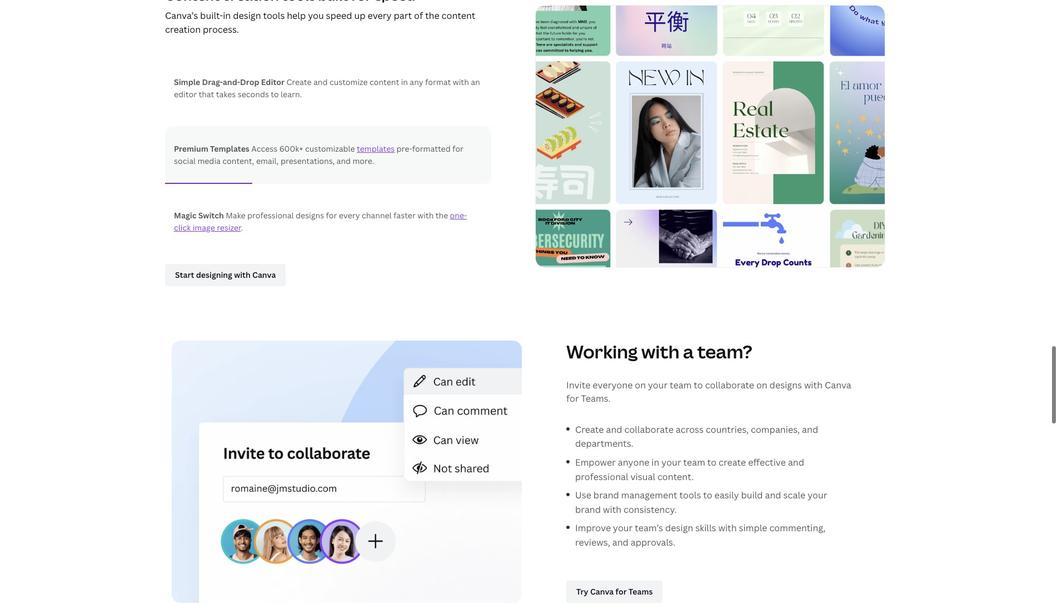 Task type: vqa. For each thing, say whether or not it's contained in the screenshot.
format
yes



Task type: describe. For each thing, give the bounding box(es) containing it.
templates
[[357, 143, 395, 153]]

reviews,
[[576, 536, 611, 548]]

to inside empower anyone in your team to create effective and professional visual content.
[[708, 456, 717, 468]]

canva's built-in design tools help you speed up every part of the content creation process.
[[165, 9, 476, 35]]

and right companies,
[[803, 423, 819, 435]]

social
[[174, 155, 196, 166]]

learn.
[[281, 88, 302, 99]]

create for customize
[[287, 76, 312, 87]]

ui - invite to collaborate (2) image
[[172, 340, 522, 603]]

click
[[174, 222, 191, 232]]

email,
[[256, 155, 279, 166]]

1 vertical spatial the
[[436, 210, 448, 220]]

to inside create and customize content in any format with an editor that takes seconds to learn.
[[271, 88, 279, 99]]

in inside create and customize content in any format with an editor that takes seconds to learn.
[[401, 76, 408, 87]]

empower
[[576, 456, 616, 468]]

content,
[[223, 155, 254, 166]]

simple
[[740, 522, 768, 534]]

team for collaborate
[[670, 379, 692, 391]]

any
[[410, 76, 424, 87]]

management
[[622, 489, 678, 501]]

every inside the canva's built-in design tools help you speed up every part of the content creation process.
[[368, 9, 392, 21]]

editor
[[261, 76, 285, 87]]

your inside improve your team's design skills with simple commenting, reviews, and approvals.
[[614, 522, 633, 534]]

0 vertical spatial professional
[[248, 210, 294, 220]]

one- click image resizer link
[[174, 210, 467, 232]]

with inside use brand management tools to easily build and scale your brand with consistency.
[[603, 503, 622, 515]]

resizer
[[217, 222, 241, 232]]

format
[[426, 76, 451, 87]]

magic
[[174, 210, 197, 220]]

1 on from the left
[[635, 379, 646, 391]]

for inside pre-formatted for social media content, email, presentations, and more.
[[453, 143, 464, 153]]

and inside use brand management tools to easily build and scale your brand with consistency.
[[766, 489, 782, 501]]

2 on from the left
[[757, 379, 768, 391]]

built-
[[200, 9, 223, 21]]

you
[[308, 9, 324, 21]]

access
[[252, 143, 278, 153]]

pre-formatted for social media content, email, presentations, and more.
[[174, 143, 464, 166]]

takes
[[216, 88, 236, 99]]

ui - pro templates (3) image
[[536, 5, 886, 267]]

anyone
[[618, 456, 650, 468]]

and-
[[223, 76, 240, 87]]

canva
[[825, 379, 852, 391]]

and inside improve your team's design skills with simple commenting, reviews, and approvals.
[[613, 536, 629, 548]]

designs inside invite everyone on your team to collaborate on designs with canva for teams.
[[770, 379, 803, 391]]

countries,
[[706, 423, 749, 435]]

simple
[[174, 76, 200, 87]]

one-
[[450, 210, 467, 220]]

effective
[[749, 456, 787, 468]]

.
[[241, 222, 243, 232]]

1 vertical spatial for
[[326, 210, 337, 220]]

and inside pre-formatted for social media content, email, presentations, and more.
[[337, 155, 351, 166]]

in for canva's
[[223, 9, 231, 21]]

and inside empower anyone in your team to create effective and professional visual content.
[[789, 456, 805, 468]]

up
[[355, 9, 366, 21]]

templates link
[[357, 143, 395, 153]]

scale
[[784, 489, 806, 501]]

collaborate inside invite everyone on your team to collaborate on designs with canva for teams.
[[706, 379, 755, 391]]

that
[[199, 88, 214, 99]]

with right faster
[[418, 210, 434, 220]]

everyone
[[593, 379, 633, 391]]

working
[[567, 339, 638, 363]]

1 vertical spatial brand
[[576, 503, 601, 515]]

create and collaborate across countries, companies, and departments.
[[576, 423, 819, 450]]

your inside use brand management tools to easily build and scale your brand with consistency.
[[808, 489, 828, 501]]

creation
[[165, 23, 201, 35]]

faster
[[394, 210, 416, 220]]

content inside the canva's built-in design tools help you speed up every part of the content creation process.
[[442, 9, 476, 21]]

tools inside use brand management tools to easily build and scale your brand with consistency.
[[680, 489, 702, 501]]

invite
[[567, 379, 591, 391]]

editor
[[174, 88, 197, 99]]

in for empower
[[652, 456, 660, 468]]

presentations,
[[281, 155, 335, 166]]

the inside the canva's built-in design tools help you speed up every part of the content creation process.
[[425, 9, 440, 21]]



Task type: locate. For each thing, give the bounding box(es) containing it.
part
[[394, 9, 412, 21]]

0 horizontal spatial for
[[326, 210, 337, 220]]

1 horizontal spatial on
[[757, 379, 768, 391]]

1 vertical spatial collaborate
[[625, 423, 674, 435]]

1 vertical spatial tools
[[680, 489, 702, 501]]

team?
[[698, 339, 753, 363]]

with left an
[[453, 76, 469, 87]]

improve your team's design skills with simple commenting, reviews, and approvals.
[[576, 522, 826, 548]]

customizable
[[305, 143, 355, 153]]

1 horizontal spatial tools
[[680, 489, 702, 501]]

1 vertical spatial content
[[370, 76, 400, 87]]

for left channel
[[326, 210, 337, 220]]

help
[[287, 9, 306, 21]]

0 horizontal spatial tools
[[263, 9, 285, 21]]

consistency.
[[624, 503, 677, 515]]

1 horizontal spatial collaborate
[[706, 379, 755, 391]]

tools inside the canva's built-in design tools help you speed up every part of the content creation process.
[[263, 9, 285, 21]]

approvals.
[[631, 536, 676, 548]]

channel
[[362, 210, 392, 220]]

0 horizontal spatial on
[[635, 379, 646, 391]]

0 horizontal spatial create
[[287, 76, 312, 87]]

1 vertical spatial team
[[684, 456, 706, 468]]

every right up
[[368, 9, 392, 21]]

create up learn.
[[287, 76, 312, 87]]

the
[[425, 9, 440, 21], [436, 210, 448, 220]]

and down customizable
[[337, 155, 351, 166]]

1 vertical spatial in
[[401, 76, 408, 87]]

0 vertical spatial for
[[453, 143, 464, 153]]

your up content. at the right of page
[[662, 456, 682, 468]]

simple drag-and-drop editor
[[174, 76, 285, 87]]

collaborate down the team?
[[706, 379, 755, 391]]

design inside the canva's built-in design tools help you speed up every part of the content creation process.
[[233, 9, 261, 21]]

to inside invite everyone on your team to collaborate on designs with canva for teams.
[[694, 379, 704, 391]]

to down the editor
[[271, 88, 279, 99]]

for
[[453, 143, 464, 153], [326, 210, 337, 220], [567, 392, 579, 404]]

content right of
[[442, 9, 476, 21]]

0 vertical spatial tools
[[263, 9, 285, 21]]

create inside create and collaborate across countries, companies, and departments.
[[576, 423, 604, 435]]

make
[[226, 210, 246, 220]]

0 vertical spatial collaborate
[[706, 379, 755, 391]]

and right effective
[[789, 456, 805, 468]]

formatted
[[413, 143, 451, 153]]

professional down 'empower' at the right bottom
[[576, 470, 629, 483]]

professional
[[248, 210, 294, 220], [576, 470, 629, 483]]

1 horizontal spatial designs
[[770, 379, 803, 391]]

0 vertical spatial content
[[442, 9, 476, 21]]

2 horizontal spatial for
[[567, 392, 579, 404]]

design inside improve your team's design skills with simple commenting, reviews, and approvals.
[[666, 522, 694, 534]]

every
[[368, 9, 392, 21], [339, 210, 360, 220]]

drop
[[240, 76, 259, 87]]

in left the any
[[401, 76, 408, 87]]

create
[[719, 456, 747, 468]]

1 horizontal spatial for
[[453, 143, 464, 153]]

0 horizontal spatial collaborate
[[625, 423, 674, 435]]

professional right make
[[248, 210, 294, 220]]

more.
[[353, 155, 374, 166]]

design up process.
[[233, 9, 261, 21]]

for down invite
[[567, 392, 579, 404]]

and left 'customize'
[[314, 76, 328, 87]]

tools
[[263, 9, 285, 21], [680, 489, 702, 501]]

image
[[193, 222, 215, 232]]

0 vertical spatial design
[[233, 9, 261, 21]]

team
[[670, 379, 692, 391], [684, 456, 706, 468]]

canva's
[[165, 9, 198, 21]]

and inside create and customize content in any format with an editor that takes seconds to learn.
[[314, 76, 328, 87]]

in up process.
[[223, 9, 231, 21]]

create inside create and customize content in any format with an editor that takes seconds to learn.
[[287, 76, 312, 87]]

0 vertical spatial every
[[368, 9, 392, 21]]

collaborate up 'anyone'
[[625, 423, 674, 435]]

and up departments.
[[607, 423, 623, 435]]

departments.
[[576, 437, 634, 450]]

templates
[[210, 143, 250, 153]]

collaborate inside create and collaborate across countries, companies, and departments.
[[625, 423, 674, 435]]

team up content. at the right of page
[[684, 456, 706, 468]]

your
[[649, 379, 668, 391], [662, 456, 682, 468], [808, 489, 828, 501], [614, 522, 633, 534]]

0 horizontal spatial design
[[233, 9, 261, 21]]

designs
[[296, 210, 324, 220], [770, 379, 803, 391]]

seconds
[[238, 88, 269, 99]]

create up departments.
[[576, 423, 604, 435]]

commenting,
[[770, 522, 826, 534]]

for right formatted
[[453, 143, 464, 153]]

of
[[414, 9, 423, 21]]

designs down presentations,
[[296, 210, 324, 220]]

pre-
[[397, 143, 413, 153]]

and right build
[[766, 489, 782, 501]]

to left create at the right of page
[[708, 456, 717, 468]]

design for skills
[[666, 522, 694, 534]]

create and customize content in any format with an editor that takes seconds to learn.
[[174, 76, 480, 99]]

designs up companies,
[[770, 379, 803, 391]]

companies,
[[751, 423, 801, 435]]

collaborate
[[706, 379, 755, 391], [625, 423, 674, 435]]

content left the any
[[370, 76, 400, 87]]

design for tools
[[233, 9, 261, 21]]

visual
[[631, 470, 656, 483]]

tools left help
[[263, 9, 285, 21]]

your inside empower anyone in your team to create effective and professional visual content.
[[662, 456, 682, 468]]

in
[[223, 9, 231, 21], [401, 76, 408, 87], [652, 456, 660, 468]]

with left canva
[[805, 379, 823, 391]]

the right of
[[425, 9, 440, 21]]

skills
[[696, 522, 717, 534]]

professional inside empower anyone in your team to create effective and professional visual content.
[[576, 470, 629, 483]]

magic switch make professional designs for every channel faster with the
[[174, 210, 450, 220]]

your left team's
[[614, 522, 633, 534]]

team down 'a'
[[670, 379, 692, 391]]

with right skills
[[719, 522, 737, 534]]

media
[[198, 155, 221, 166]]

drag-
[[202, 76, 223, 87]]

team inside empower anyone in your team to create effective and professional visual content.
[[684, 456, 706, 468]]

speed
[[326, 9, 352, 21]]

an
[[471, 76, 480, 87]]

1 vertical spatial designs
[[770, 379, 803, 391]]

build
[[742, 489, 764, 501]]

0 vertical spatial create
[[287, 76, 312, 87]]

1 vertical spatial create
[[576, 423, 604, 435]]

1 horizontal spatial professional
[[576, 470, 629, 483]]

your down "working with a team?"
[[649, 379, 668, 391]]

with
[[453, 76, 469, 87], [418, 210, 434, 220], [642, 339, 680, 363], [805, 379, 823, 391], [603, 503, 622, 515], [719, 522, 737, 534]]

teams.
[[582, 392, 611, 404]]

switch
[[198, 210, 224, 220]]

2 vertical spatial in
[[652, 456, 660, 468]]

0 vertical spatial the
[[425, 9, 440, 21]]

to down the team?
[[694, 379, 704, 391]]

in inside empower anyone in your team to create effective and professional visual content.
[[652, 456, 660, 468]]

every left channel
[[339, 210, 360, 220]]

team for create
[[684, 456, 706, 468]]

with inside improve your team's design skills with simple commenting, reviews, and approvals.
[[719, 522, 737, 534]]

and right reviews, on the right bottom
[[613, 536, 629, 548]]

invite everyone on your team to collaborate on designs with canva for teams.
[[567, 379, 852, 404]]

in inside the canva's built-in design tools help you speed up every part of the content creation process.
[[223, 9, 231, 21]]

team's
[[635, 522, 664, 534]]

1 horizontal spatial content
[[442, 9, 476, 21]]

2 vertical spatial for
[[567, 392, 579, 404]]

process.
[[203, 23, 239, 35]]

brand
[[594, 489, 620, 501], [576, 503, 601, 515]]

brand down "use"
[[576, 503, 601, 515]]

1 vertical spatial every
[[339, 210, 360, 220]]

tools down content. at the right of page
[[680, 489, 702, 501]]

2 horizontal spatial in
[[652, 456, 660, 468]]

0 horizontal spatial every
[[339, 210, 360, 220]]

team inside invite everyone on your team to collaborate on designs with canva for teams.
[[670, 379, 692, 391]]

one- click image resizer
[[174, 210, 467, 232]]

0 horizontal spatial professional
[[248, 210, 294, 220]]

design left skills
[[666, 522, 694, 534]]

0 vertical spatial team
[[670, 379, 692, 391]]

use
[[576, 489, 592, 501]]

0 vertical spatial brand
[[594, 489, 620, 501]]

on right everyone
[[635, 379, 646, 391]]

in up visual
[[652, 456, 660, 468]]

for inside invite everyone on your team to collaborate on designs with canva for teams.
[[567, 392, 579, 404]]

design
[[233, 9, 261, 21], [666, 522, 694, 534]]

1 horizontal spatial design
[[666, 522, 694, 534]]

with left 'a'
[[642, 339, 680, 363]]

1 horizontal spatial in
[[401, 76, 408, 87]]

on up companies,
[[757, 379, 768, 391]]

0 vertical spatial in
[[223, 9, 231, 21]]

content inside create and customize content in any format with an editor that takes seconds to learn.
[[370, 76, 400, 87]]

a
[[684, 339, 694, 363]]

premium
[[174, 143, 208, 153]]

600k+
[[280, 143, 303, 153]]

create
[[287, 76, 312, 87], [576, 423, 604, 435]]

1 horizontal spatial every
[[368, 9, 392, 21]]

to inside use brand management tools to easily build and scale your brand with consistency.
[[704, 489, 713, 501]]

1 vertical spatial design
[[666, 522, 694, 534]]

your inside invite everyone on your team to collaborate on designs with canva for teams.
[[649, 379, 668, 391]]

with up improve at the bottom of page
[[603, 503, 622, 515]]

with inside create and customize content in any format with an editor that takes seconds to learn.
[[453, 76, 469, 87]]

your right scale
[[808, 489, 828, 501]]

use brand management tools to easily build and scale your brand with consistency.
[[576, 489, 828, 515]]

easily
[[715, 489, 740, 501]]

customize
[[330, 76, 368, 87]]

across
[[676, 423, 704, 435]]

premium templates access 600k+ customizable templates
[[174, 143, 395, 153]]

0 vertical spatial designs
[[296, 210, 324, 220]]

working with a team?
[[567, 339, 753, 363]]

the left one-
[[436, 210, 448, 220]]

on
[[635, 379, 646, 391], [757, 379, 768, 391]]

content.
[[658, 470, 694, 483]]

empower anyone in your team to create effective and professional visual content.
[[576, 456, 805, 483]]

with inside invite everyone on your team to collaborate on designs with canva for teams.
[[805, 379, 823, 391]]

0 horizontal spatial in
[[223, 9, 231, 21]]

0 horizontal spatial content
[[370, 76, 400, 87]]

create for collaborate
[[576, 423, 604, 435]]

to
[[271, 88, 279, 99], [694, 379, 704, 391], [708, 456, 717, 468], [704, 489, 713, 501]]

to left easily
[[704, 489, 713, 501]]

1 horizontal spatial create
[[576, 423, 604, 435]]

0 horizontal spatial designs
[[296, 210, 324, 220]]

1 vertical spatial professional
[[576, 470, 629, 483]]

brand right "use"
[[594, 489, 620, 501]]

improve
[[576, 522, 611, 534]]



